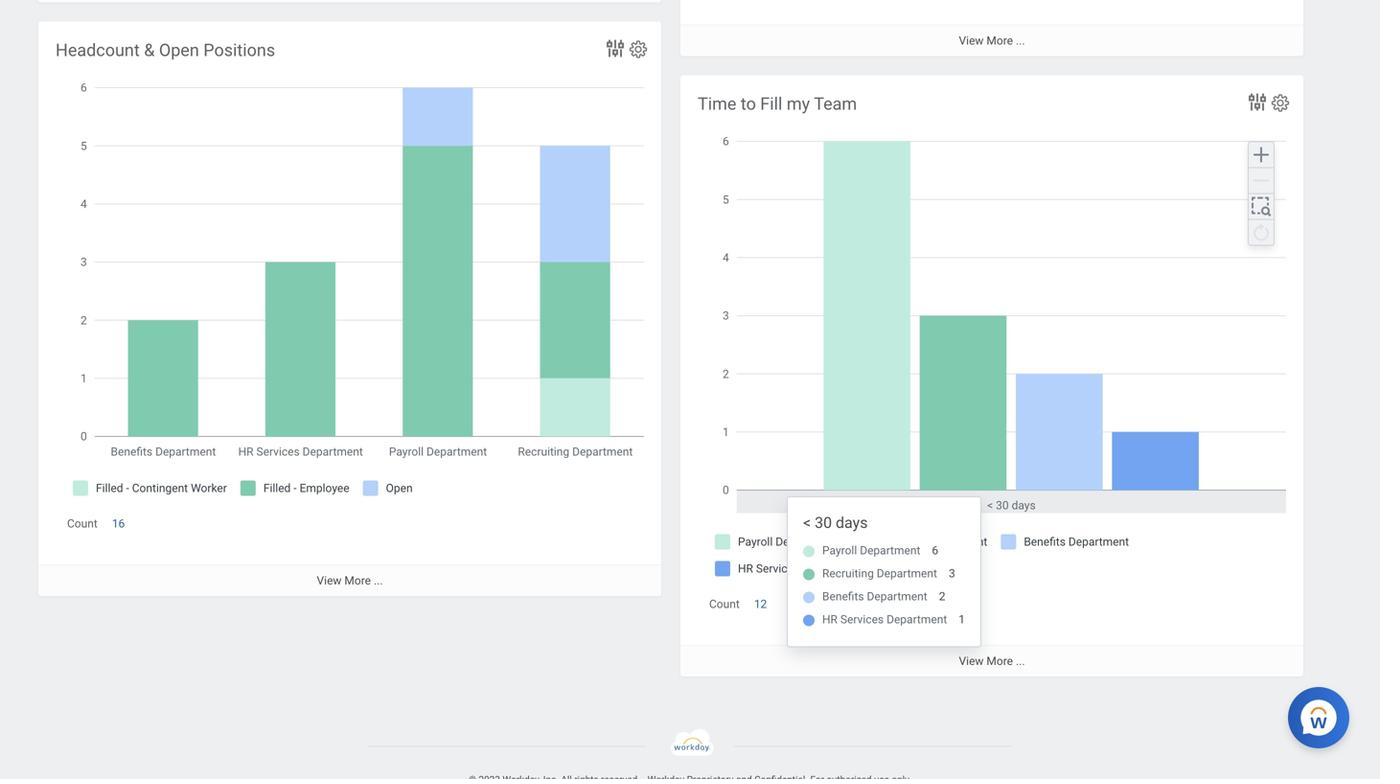 Task type: locate. For each thing, give the bounding box(es) containing it.
configure and view chart data image for time to fill my team
[[1246, 91, 1269, 114]]

headcount & open positions element
[[38, 22, 661, 596]]

configure and view chart data image inside headcount & open positions element
[[604, 37, 627, 60]]

1 horizontal spatial configure and view chart data image
[[1246, 91, 1269, 114]]

1 vertical spatial view
[[317, 574, 342, 587]]

0 vertical spatial ...
[[1016, 34, 1025, 48]]

... inside headcount & open positions element
[[374, 574, 383, 587]]

... inside time to fill my team 'element'
[[1016, 655, 1025, 668]]

0 vertical spatial count
[[67, 517, 98, 531]]

1 vertical spatial ...
[[374, 574, 383, 587]]

headcount & open positions
[[56, 40, 275, 60]]

0 vertical spatial more
[[987, 34, 1013, 48]]

1 vertical spatial view more ... link
[[38, 564, 661, 596]]

count inside time to fill my team 'element'
[[709, 598, 740, 611]]

zoom out image
[[1250, 169, 1273, 192]]

...
[[1016, 34, 1025, 48], [374, 574, 383, 587], [1016, 655, 1025, 668]]

view more ... inside headcount & open positions element
[[317, 574, 383, 587]]

configure and view chart data image left configure time to fill my team image in the top of the page
[[1246, 91, 1269, 114]]

... for headcount & open positions
[[374, 574, 383, 587]]

configure headcount & open positions image
[[628, 39, 649, 60]]

&
[[144, 40, 155, 60]]

time to fill my team element
[[681, 75, 1304, 677]]

view inside time to fill my team 'element'
[[959, 655, 984, 668]]

count left 16
[[67, 517, 98, 531]]

more
[[987, 34, 1013, 48], [345, 574, 371, 587], [987, 655, 1013, 668]]

2 vertical spatial more
[[987, 655, 1013, 668]]

1 vertical spatial more
[[345, 574, 371, 587]]

footer
[[0, 729, 1380, 779]]

more for headcount & open positions
[[345, 574, 371, 587]]

view more ...
[[959, 34, 1025, 48], [317, 574, 383, 587], [959, 655, 1025, 668]]

time
[[698, 94, 737, 114]]

reset image
[[1250, 221, 1273, 244]]

0 horizontal spatial count
[[67, 517, 98, 531]]

configure and view chart data image
[[604, 37, 627, 60], [1246, 91, 1269, 114]]

view inside headcount & open positions element
[[317, 574, 342, 587]]

to
[[741, 94, 756, 114]]

1 vertical spatial configure and view chart data image
[[1246, 91, 1269, 114]]

0 vertical spatial configure and view chart data image
[[604, 37, 627, 60]]

count
[[67, 517, 98, 531], [709, 598, 740, 611]]

1 vertical spatial view more ...
[[317, 574, 383, 587]]

... for time to fill my team
[[1016, 655, 1025, 668]]

1 horizontal spatial count
[[709, 598, 740, 611]]

0 vertical spatial view more ... link
[[681, 25, 1304, 56]]

view more ... for headcount & open positions
[[317, 574, 383, 587]]

positions
[[203, 40, 275, 60]]

0 horizontal spatial configure and view chart data image
[[604, 37, 627, 60]]

view for time to fill my team
[[959, 655, 984, 668]]

my
[[787, 94, 810, 114]]

count for time
[[709, 598, 740, 611]]

1 vertical spatial count
[[709, 598, 740, 611]]

view more ... inside time to fill my team 'element'
[[959, 655, 1025, 668]]

more inside time to fill my team 'element'
[[987, 655, 1013, 668]]

2 vertical spatial view
[[959, 655, 984, 668]]

2 vertical spatial view more ... link
[[681, 645, 1304, 677]]

count left 12
[[709, 598, 740, 611]]

view
[[959, 34, 984, 48], [317, 574, 342, 587], [959, 655, 984, 668]]

configure and view chart data image inside time to fill my team 'element'
[[1246, 91, 1269, 114]]

2 vertical spatial ...
[[1016, 655, 1025, 668]]

2 vertical spatial view more ...
[[959, 655, 1025, 668]]

more inside headcount & open positions element
[[345, 574, 371, 587]]

view more ... link
[[681, 25, 1304, 56], [38, 564, 661, 596], [681, 645, 1304, 677]]

configure and view chart data image left "configure headcount & open positions" image
[[604, 37, 627, 60]]



Task type: vqa. For each thing, say whether or not it's contained in the screenshot.
bottom the View
yes



Task type: describe. For each thing, give the bounding box(es) containing it.
view for headcount & open positions
[[317, 574, 342, 587]]

0 vertical spatial view more ...
[[959, 34, 1025, 48]]

configure and view chart data image for headcount & open positions
[[604, 37, 627, 60]]

12
[[754, 598, 767, 611]]

open
[[159, 40, 199, 60]]

configure time to fill my team image
[[1270, 93, 1291, 114]]

fill
[[760, 94, 783, 114]]

16 button
[[112, 516, 128, 532]]

time to fill my team
[[698, 94, 857, 114]]

0 vertical spatial view
[[959, 34, 984, 48]]

more for time to fill my team
[[987, 655, 1013, 668]]

zoom in image
[[1250, 143, 1273, 166]]

headcount
[[56, 40, 140, 60]]

view more ... for time to fill my team
[[959, 655, 1025, 668]]

view more ... link for headcount & open positions
[[38, 564, 661, 596]]

16
[[112, 517, 125, 531]]

count for headcount
[[67, 517, 98, 531]]

drag zoom image
[[1250, 195, 1273, 218]]

12 button
[[754, 597, 770, 612]]

view more ... link for time to fill my team
[[681, 645, 1304, 677]]

team
[[814, 94, 857, 114]]



